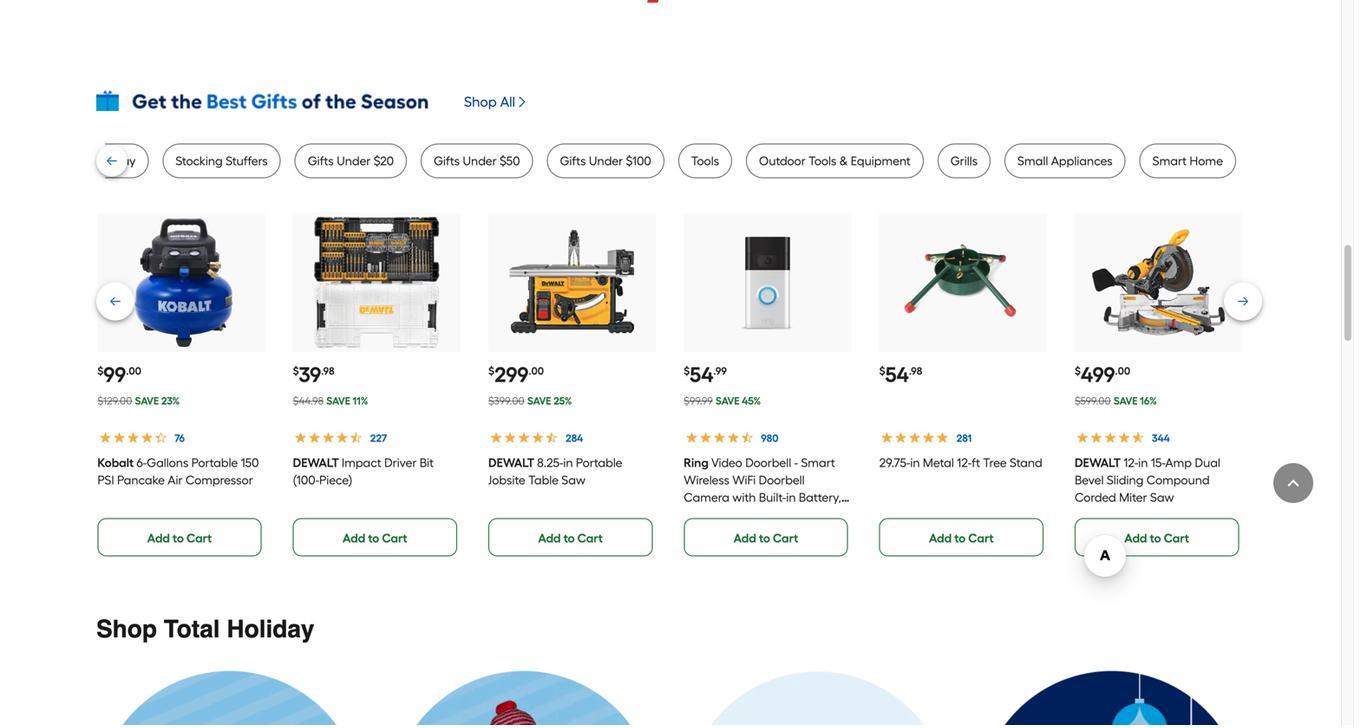 Task type: vqa. For each thing, say whether or not it's contained in the screenshot.
Bit
yes



Task type: locate. For each thing, give the bounding box(es) containing it.
in for 12-
[[1139, 456, 1149, 471]]

$44.98 save 11%
[[293, 395, 368, 408]]

3 to from the left
[[564, 531, 575, 546]]

.98 inside $ 54 .98
[[909, 365, 923, 378]]

portable right 8.25-
[[576, 456, 623, 471]]

compressor
[[186, 473, 253, 488]]

3 save from the left
[[528, 395, 552, 408]]

add to cart down impact driver bit (100-piece)
[[343, 531, 408, 546]]

to down 12-in 15-amp dual bevel sliding compound corded miter saw on the bottom right of page
[[1150, 531, 1162, 546]]

add inside 299 list item
[[538, 531, 561, 546]]

saw down compound
[[1151, 491, 1175, 505]]

12- right metal
[[957, 456, 972, 471]]

0 horizontal spatial saw
[[562, 473, 586, 488]]

to down the 8.25-in portable jobsite table saw on the bottom left of the page
[[564, 531, 575, 546]]

cart down compound
[[1164, 531, 1190, 546]]

0 horizontal spatial under
[[337, 154, 371, 168]]

add to cart link inside 39 list item
[[293, 519, 457, 557]]

add to cart inside 499 list item
[[1125, 531, 1190, 546]]

gifts for gifts under $100
[[560, 154, 586, 168]]

to inside 39 list item
[[368, 531, 379, 546]]

2 save from the left
[[327, 395, 351, 408]]

add to cart link down air
[[97, 519, 262, 557]]

in up the vision,
[[787, 491, 796, 505]]

6 add from the left
[[1125, 531, 1148, 546]]

1 54 from the left
[[690, 362, 714, 388]]

2 add from the left
[[343, 531, 366, 546]]

23%
[[161, 395, 180, 408]]

5 add from the left
[[930, 531, 952, 546]]

5 to from the left
[[955, 531, 966, 546]]

portable inside "6-gallons portable 150 psi pancake air compressor"
[[191, 456, 238, 471]]

to for 39
[[368, 531, 379, 546]]

to for 99
[[173, 531, 184, 546]]

4 to from the left
[[759, 531, 771, 546]]

tools left & at the right top
[[809, 154, 837, 168]]

39 list item
[[293, 213, 461, 557]]

1 to from the left
[[173, 531, 184, 546]]

add to cart for 54
[[734, 531, 799, 546]]

cart for 299
[[578, 531, 603, 546]]

3 under from the left
[[589, 154, 623, 168]]

add to cart down night
[[734, 531, 799, 546]]

1 horizontal spatial portable
[[576, 456, 623, 471]]

add to cart link inside '99' list item
[[97, 519, 262, 557]]

$ for $ 54 .99
[[684, 365, 690, 378]]

dewalt inside 39 list item
[[293, 456, 339, 471]]

cart down the vision,
[[773, 531, 799, 546]]

home
[[1190, 154, 1224, 168]]

499 list item
[[1075, 213, 1243, 557]]

2 under from the left
[[463, 154, 497, 168]]

dewalt
[[293, 456, 339, 471], [489, 456, 535, 471], [1075, 456, 1121, 471]]

8.25-in portable jobsite table saw
[[489, 456, 623, 488]]

0 horizontal spatial tools
[[692, 154, 720, 168]]

$599.00 save 16%
[[1075, 395, 1158, 408]]

cart down the 8.25-in portable jobsite table saw on the bottom left of the page
[[578, 531, 603, 546]]

0 horizontal spatial .98
[[321, 365, 335, 378]]

dewalt for 499
[[1075, 456, 1121, 471]]

add to cart for 99
[[147, 531, 212, 546]]

save inside 54 list item
[[716, 395, 740, 408]]

150
[[241, 456, 259, 471]]

1 horizontal spatial shop
[[464, 94, 497, 110]]

$
[[97, 365, 104, 378], [293, 365, 299, 378], [489, 365, 495, 378], [684, 365, 690, 378], [880, 365, 886, 378], [1075, 365, 1081, 378]]

dual
[[1195, 456, 1221, 471]]

save inside '99' list item
[[135, 395, 159, 408]]

.00 inside $ 499 .00
[[1116, 365, 1131, 378]]

cart inside 39 list item
[[382, 531, 408, 546]]

4 add to cart from the left
[[734, 531, 799, 546]]

54
[[690, 362, 714, 388], [886, 362, 909, 388]]

add to cart down the 29.75-in metal 12-ft tree stand
[[930, 531, 994, 546]]

1 horizontal spatial under
[[463, 154, 497, 168]]

1 portable from the left
[[191, 456, 238, 471]]

save for 299
[[528, 395, 552, 408]]

1 horizontal spatial saw
[[1151, 491, 1175, 505]]

0 horizontal spatial .00
[[126, 365, 141, 378]]

to down night
[[759, 531, 771, 546]]

save left 11%
[[327, 395, 351, 408]]

1 cart from the left
[[187, 531, 212, 546]]

to down the 29.75-in metal 12-ft tree stand
[[955, 531, 966, 546]]

0 horizontal spatial smart
[[801, 456, 836, 471]]

1 vertical spatial shop
[[96, 616, 157, 644]]

dewalt up jobsite at the bottom left of page
[[489, 456, 535, 471]]

add to cart link down impact driver bit (100-piece)
[[293, 519, 457, 557]]

0 horizontal spatial 54 list item
[[684, 213, 852, 557]]

holiday
[[227, 616, 315, 644]]

$44.98
[[293, 395, 324, 408]]

in left 15-
[[1139, 456, 1149, 471]]

add for 299
[[538, 531, 561, 546]]

add to cart inside '99' list item
[[147, 531, 212, 546]]

to down impact driver bit (100-piece)
[[368, 531, 379, 546]]

2-
[[684, 508, 694, 523]]

6 to from the left
[[1150, 531, 1162, 546]]

portable up compressor
[[191, 456, 238, 471]]

tree
[[984, 456, 1007, 471]]

2 .00 from the left
[[529, 365, 544, 378]]

wireless
[[684, 473, 730, 488]]

1 $ from the left
[[97, 365, 104, 378]]

0 horizontal spatial 54
[[690, 362, 714, 388]]

$ for $ 39 .98
[[293, 365, 299, 378]]

3 add to cart link from the left
[[489, 519, 653, 557]]

portable inside the 8.25-in portable jobsite table saw
[[576, 456, 623, 471]]

3 .00 from the left
[[1116, 365, 1131, 378]]

way
[[694, 508, 719, 523]]

to inside '99' list item
[[173, 531, 184, 546]]

5 add to cart link from the left
[[880, 519, 1044, 557]]

$129.00 save 23%
[[97, 395, 180, 408]]

corded
[[1075, 491, 1117, 505]]

talk,
[[722, 508, 747, 523]]

kobalt 6-gallons portable 150 psi pancake air compressor image
[[114, 215, 248, 350]]

4 add to cart link from the left
[[684, 519, 848, 557]]

shop for shop all
[[464, 94, 497, 110]]

under left $100
[[589, 154, 623, 168]]

portable
[[191, 456, 238, 471], [576, 456, 623, 471]]

1 horizontal spatial .98
[[909, 365, 923, 378]]

cart down ft
[[969, 531, 994, 546]]

0 vertical spatial doorbell
[[746, 456, 792, 471]]

4 $ from the left
[[684, 365, 690, 378]]

gifts right "$50"
[[560, 154, 586, 168]]

2 horizontal spatial gifts
[[560, 154, 586, 168]]

shop all
[[464, 94, 515, 110]]

499
[[1081, 362, 1116, 388]]

add to cart link down the 29.75-in metal 12-ft tree stand
[[880, 519, 1044, 557]]

in inside 12-in 15-amp dual bevel sliding compound corded miter saw
[[1139, 456, 1149, 471]]

1 horizontal spatial .00
[[529, 365, 544, 378]]

add to cart link down miter
[[1075, 519, 1240, 557]]

dewalt inside 499 list item
[[1075, 456, 1121, 471]]

cart inside '99' list item
[[187, 531, 212, 546]]

add to cart link inside 299 list item
[[489, 519, 653, 557]]

gifts left $20 in the top left of the page
[[308, 154, 334, 168]]

1 horizontal spatial 54
[[886, 362, 909, 388]]

3 add to cart from the left
[[538, 531, 603, 546]]

$ inside the $ 99 .00
[[97, 365, 104, 378]]

add down table
[[538, 531, 561, 546]]

0 vertical spatial shop
[[464, 94, 497, 110]]

0 horizontal spatial portable
[[191, 456, 238, 471]]

add to cart
[[147, 531, 212, 546], [343, 531, 408, 546], [538, 531, 603, 546], [734, 531, 799, 546], [930, 531, 994, 546], [1125, 531, 1190, 546]]

add to cart down miter
[[1125, 531, 1190, 546]]

1 add to cart from the left
[[147, 531, 212, 546]]

save inside 39 list item
[[327, 395, 351, 408]]

2 horizontal spatial dewalt
[[1075, 456, 1121, 471]]

2 gifts from the left
[[434, 154, 460, 168]]

smart
[[1153, 154, 1187, 168], [801, 456, 836, 471]]

cart down compressor
[[187, 531, 212, 546]]

4 cart from the left
[[773, 531, 799, 546]]

0 horizontal spatial 12-
[[957, 456, 972, 471]]

.99
[[714, 365, 727, 378]]

add inside 499 list item
[[1125, 531, 1148, 546]]

save left '25%'
[[528, 395, 552, 408]]

shop total holiday
[[96, 616, 315, 644]]

(100-
[[293, 473, 319, 488]]

add inside '99' list item
[[147, 531, 170, 546]]

add to cart link for 499
[[1075, 519, 1240, 557]]

4 add from the left
[[734, 531, 757, 546]]

6-gallons portable 150 psi pancake air compressor
[[97, 456, 259, 488]]

.00 inside $ 299 .00
[[529, 365, 544, 378]]

.98 for 54
[[909, 365, 923, 378]]

2 $ from the left
[[293, 365, 299, 378]]

.98 inside $ 39 .98
[[321, 365, 335, 378]]

6 $ from the left
[[1075, 365, 1081, 378]]

cart
[[187, 531, 212, 546], [382, 531, 408, 546], [578, 531, 603, 546], [773, 531, 799, 546], [969, 531, 994, 546], [1164, 531, 1190, 546]]

5 save from the left
[[1114, 395, 1138, 408]]

air
[[168, 473, 183, 488]]

0 horizontal spatial dewalt
[[293, 456, 339, 471]]

to
[[173, 531, 184, 546], [368, 531, 379, 546], [564, 531, 575, 546], [759, 531, 771, 546], [955, 531, 966, 546], [1150, 531, 1162, 546]]

1 gifts from the left
[[308, 154, 334, 168]]

1 under from the left
[[337, 154, 371, 168]]

1 save from the left
[[135, 395, 159, 408]]

under left "$50"
[[463, 154, 497, 168]]

add to cart link inside 499 list item
[[1075, 519, 1240, 557]]

smart inside video doorbell - smart wireless wifi doorbell camera with built-in battery, 2-way talk, night vision, satin nickel
[[801, 456, 836, 471]]

2 54 list item from the left
[[880, 213, 1048, 557]]

1 horizontal spatial 12-
[[1124, 456, 1139, 471]]

portable for 299
[[576, 456, 623, 471]]

pancake
[[117, 473, 165, 488]]

add to cart link for 54
[[684, 519, 848, 557]]

add to cart inside 39 list item
[[343, 531, 408, 546]]

12- inside 54 list item
[[957, 456, 972, 471]]

2 dewalt from the left
[[489, 456, 535, 471]]

cart inside 299 list item
[[578, 531, 603, 546]]

.00 up $129.00 save 23%
[[126, 365, 141, 378]]

.00 for 99
[[126, 365, 141, 378]]

save left 16%
[[1114, 395, 1138, 408]]

1 horizontal spatial dewalt
[[489, 456, 535, 471]]

$ inside $ 499 .00
[[1075, 365, 1081, 378]]

add down air
[[147, 531, 170, 546]]

1 12- from the left
[[957, 456, 972, 471]]

2 cart from the left
[[382, 531, 408, 546]]

ring
[[684, 456, 709, 471]]

0 vertical spatial smart
[[1153, 154, 1187, 168]]

$ for $ 499 .00
[[1075, 365, 1081, 378]]

3 dewalt from the left
[[1075, 456, 1121, 471]]

1 horizontal spatial tools
[[809, 154, 837, 168]]

under for $100
[[589, 154, 623, 168]]

shop for shop total holiday
[[96, 616, 157, 644]]

to inside 499 list item
[[1150, 531, 1162, 546]]

2 portable from the left
[[576, 456, 623, 471]]

2 54 from the left
[[886, 362, 909, 388]]

3 add from the left
[[538, 531, 561, 546]]

ft
[[972, 456, 981, 471]]

add to cart link
[[97, 519, 262, 557], [293, 519, 457, 557], [489, 519, 653, 557], [684, 519, 848, 557], [880, 519, 1044, 557], [1075, 519, 1240, 557]]

dewalt inside 299 list item
[[489, 456, 535, 471]]

dewalt up (100-
[[293, 456, 339, 471]]

2 .98 from the left
[[909, 365, 923, 378]]

12-
[[957, 456, 972, 471], [1124, 456, 1139, 471]]

1 dewalt from the left
[[293, 456, 339, 471]]

deals
[[39, 154, 70, 168]]

cart inside 499 list item
[[1164, 531, 1190, 546]]

3 cart from the left
[[578, 531, 603, 546]]

an icon of a red and dark-red striped candy cane. image
[[96, 0, 1245, 12]]

cart down impact driver bit (100-piece)
[[382, 531, 408, 546]]

save inside 499 list item
[[1114, 395, 1138, 408]]

$ inside $ 54 .98
[[880, 365, 886, 378]]

$ 299 .00
[[489, 362, 544, 388]]

2 add to cart from the left
[[343, 531, 408, 546]]

1 add from the left
[[147, 531, 170, 546]]

to for 299
[[564, 531, 575, 546]]

2 horizontal spatial .00
[[1116, 365, 1131, 378]]

shop left total
[[96, 616, 157, 644]]

shop left all
[[464, 94, 497, 110]]

0 vertical spatial saw
[[562, 473, 586, 488]]

2 add to cart link from the left
[[293, 519, 457, 557]]

6 add to cart from the left
[[1125, 531, 1190, 546]]

doorbell up built-
[[759, 473, 805, 488]]

4 save from the left
[[716, 395, 740, 408]]

tools right $100
[[692, 154, 720, 168]]

add to cart down air
[[147, 531, 212, 546]]

table
[[529, 473, 559, 488]]

add to cart link down built-
[[684, 519, 848, 557]]

5 $ from the left
[[880, 365, 886, 378]]

in down '25%'
[[564, 456, 573, 471]]

6-
[[137, 456, 147, 471]]

under
[[337, 154, 371, 168], [463, 154, 497, 168], [589, 154, 623, 168]]

1 horizontal spatial 54 list item
[[880, 213, 1048, 557]]

appliances
[[1052, 154, 1113, 168]]

add to cart for 299
[[538, 531, 603, 546]]

.98
[[321, 365, 335, 378], [909, 365, 923, 378]]

gifts right $20 in the top left of the page
[[434, 154, 460, 168]]

add to cart inside 299 list item
[[538, 531, 603, 546]]

under left $20 in the top left of the page
[[337, 154, 371, 168]]

saw down 8.25-
[[562, 473, 586, 488]]

8.25-
[[537, 456, 564, 471]]

saw inside 12-in 15-amp dual bevel sliding compound corded miter saw
[[1151, 491, 1175, 505]]

battery,
[[799, 491, 842, 505]]

6 cart from the left
[[1164, 531, 1190, 546]]

cart for 54
[[773, 531, 799, 546]]

saw inside the 8.25-in portable jobsite table saw
[[562, 473, 586, 488]]

add to cart down table
[[538, 531, 603, 546]]

add down talk,
[[734, 531, 757, 546]]

54 list item
[[684, 213, 852, 557], [880, 213, 1048, 557]]

in inside the 8.25-in portable jobsite table saw
[[564, 456, 573, 471]]

an inflatable snowman decoration with a red and white striped hat, a blue scarf, and blue mittens. image
[[391, 672, 657, 726]]

1 .98 from the left
[[321, 365, 335, 378]]

1 .00 from the left
[[126, 365, 141, 378]]

scroll to top element
[[1274, 463, 1314, 503]]

2 12- from the left
[[1124, 456, 1139, 471]]

$399.00
[[489, 395, 525, 408]]

dewalt up bevel
[[1075, 456, 1121, 471]]

save left 23%
[[135, 395, 159, 408]]

3 gifts from the left
[[560, 154, 586, 168]]

12- up 'sliding'
[[1124, 456, 1139, 471]]

in for 29.75-
[[911, 456, 920, 471]]

1 vertical spatial smart
[[801, 456, 836, 471]]

tools
[[692, 154, 720, 168], [809, 154, 837, 168]]

0 horizontal spatial shop
[[96, 616, 157, 644]]

29.75-in metal 12-ft tree stand
[[880, 456, 1043, 471]]

cart for 39
[[382, 531, 408, 546]]

$ inside $ 54 .99
[[684, 365, 690, 378]]

.00 up $399.00 save 25%
[[529, 365, 544, 378]]

3 $ from the left
[[489, 365, 495, 378]]

0 horizontal spatial gifts
[[308, 154, 334, 168]]

to down air
[[173, 531, 184, 546]]

add down piece)
[[343, 531, 366, 546]]

11%
[[353, 395, 368, 408]]

save left 45%
[[716, 395, 740, 408]]

doorbell left the -
[[746, 456, 792, 471]]

add to cart for 499
[[1125, 531, 1190, 546]]

.00 inside the $ 99 .00
[[126, 365, 141, 378]]

2 horizontal spatial under
[[589, 154, 623, 168]]

to inside 299 list item
[[564, 531, 575, 546]]

bevel
[[1075, 473, 1104, 488]]

add down miter
[[1125, 531, 1148, 546]]

add inside 39 list item
[[343, 531, 366, 546]]

smart right the -
[[801, 456, 836, 471]]

stocking
[[176, 154, 223, 168]]

add down metal
[[930, 531, 952, 546]]

$ inside $ 39 .98
[[293, 365, 299, 378]]

$ inside $ 299 .00
[[489, 365, 495, 378]]

vision,
[[783, 508, 818, 523]]

2 to from the left
[[368, 531, 379, 546]]

smart left home
[[1153, 154, 1187, 168]]

54 for $ 54 .99
[[690, 362, 714, 388]]

in left metal
[[911, 456, 920, 471]]

gifts under $50
[[434, 154, 520, 168]]

1 horizontal spatial gifts
[[434, 154, 460, 168]]

save inside 299 list item
[[528, 395, 552, 408]]

add to cart link for 299
[[489, 519, 653, 557]]

.00 up the $599.00 save 16%
[[1116, 365, 1131, 378]]

small appliances
[[1018, 154, 1113, 168]]

299
[[495, 362, 529, 388]]

gifts
[[308, 154, 334, 168], [434, 154, 460, 168], [560, 154, 586, 168]]

add to cart link down table
[[489, 519, 653, 557]]

6 add to cart link from the left
[[1075, 519, 1240, 557]]

.00
[[126, 365, 141, 378], [529, 365, 544, 378], [1116, 365, 1131, 378]]

1 add to cart link from the left
[[97, 519, 262, 557]]

$ for $ 99 .00
[[97, 365, 104, 378]]

1 vertical spatial saw
[[1151, 491, 1175, 505]]



Task type: describe. For each thing, give the bounding box(es) containing it.
stocking stuffers
[[176, 154, 268, 168]]

1 horizontal spatial smart
[[1153, 154, 1187, 168]]

ring video doorbell - smart wireless wifi doorbell camera with built-in battery, 2-way talk, night vision, satin nickel image
[[701, 215, 835, 350]]

25%
[[554, 395, 572, 408]]

2 tools from the left
[[809, 154, 837, 168]]

chevron right image
[[515, 95, 529, 109]]

video doorbell - smart wireless wifi doorbell camera with built-in battery, 2-way talk, night vision, satin nickel
[[684, 456, 849, 540]]

to for 54
[[759, 531, 771, 546]]

shop all link
[[464, 85, 529, 119]]

impact driver bit (100-piece)
[[293, 456, 434, 488]]

$100
[[626, 154, 652, 168]]

1 54 list item from the left
[[684, 213, 852, 557]]

night
[[750, 508, 780, 523]]

299 list item
[[489, 213, 656, 557]]

portable for 99
[[191, 456, 238, 471]]

smart home
[[1153, 154, 1224, 168]]

undefined 29.75-in metal 12-ft tree stand image
[[897, 215, 1031, 350]]

bit
[[420, 456, 434, 471]]

29.75-
[[880, 456, 911, 471]]

5 add to cart from the left
[[930, 531, 994, 546]]

dewalt for 299
[[489, 456, 535, 471]]

1 vertical spatial doorbell
[[759, 473, 805, 488]]

day
[[114, 154, 136, 168]]

add for 39
[[343, 531, 366, 546]]

impact
[[342, 456, 382, 471]]

all
[[500, 94, 515, 110]]

$99.99
[[684, 395, 713, 408]]

psi
[[97, 473, 114, 488]]

gifts under $100
[[560, 154, 652, 168]]

save for 99
[[135, 395, 159, 408]]

$20
[[374, 154, 394, 168]]

deals of the day. image
[[979, 672, 1245, 726]]

save for 54
[[716, 395, 740, 408]]

sliding
[[1107, 473, 1144, 488]]

.98 for 39
[[321, 365, 335, 378]]

with
[[733, 491, 756, 505]]

$ for $ 54 .98
[[880, 365, 886, 378]]

under for $50
[[463, 154, 497, 168]]

nickel
[[684, 525, 717, 540]]

add for 99
[[147, 531, 170, 546]]

12- inside 12-in 15-amp dual bevel sliding compound corded miter saw
[[1124, 456, 1139, 471]]

compound
[[1147, 473, 1210, 488]]

5 cart from the left
[[969, 531, 994, 546]]

add for 499
[[1125, 531, 1148, 546]]

miter
[[1120, 491, 1148, 505]]

the
[[90, 154, 111, 168]]

$99.99 save 45%
[[684, 395, 761, 408]]

stuffers
[[226, 154, 268, 168]]

amp
[[1166, 456, 1193, 471]]

$ 99 .00
[[97, 362, 141, 388]]

dewalt impact driver bit (100-piece) image
[[310, 215, 444, 350]]

chevron up image
[[1285, 475, 1303, 492]]

equipment
[[851, 154, 911, 168]]

add to cart link for 99
[[97, 519, 262, 557]]

kobalt
[[97, 456, 134, 471]]

built-
[[759, 491, 787, 505]]

$ 54 .99
[[684, 362, 727, 388]]

cart for 499
[[1164, 531, 1190, 546]]

camera
[[684, 491, 730, 505]]

save for 39
[[327, 395, 351, 408]]

outdoor tools & equipment
[[759, 154, 911, 168]]

$129.00
[[97, 395, 132, 408]]

54 for $ 54 .98
[[886, 362, 909, 388]]

add to cart for 39
[[343, 531, 408, 546]]

satin
[[821, 508, 849, 523]]

to for 499
[[1150, 531, 1162, 546]]

16%
[[1141, 395, 1158, 408]]

stand
[[1010, 456, 1043, 471]]

$ 39 .98
[[293, 362, 335, 388]]

$50
[[500, 154, 520, 168]]

$ 54 .98
[[880, 362, 923, 388]]

99
[[104, 362, 126, 388]]

under for $20
[[337, 154, 371, 168]]

&
[[840, 154, 848, 168]]

gifts under $20
[[308, 154, 394, 168]]

gifts for gifts under $20
[[308, 154, 334, 168]]

gifts for gifts under $50
[[434, 154, 460, 168]]

$399.00 save 25%
[[489, 395, 572, 408]]

in for 8.25-
[[564, 456, 573, 471]]

save for 499
[[1114, 395, 1138, 408]]

99 list item
[[97, 213, 265, 557]]

$ for $ 299 .00
[[489, 365, 495, 378]]

driver
[[384, 456, 417, 471]]

of
[[73, 154, 87, 168]]

piece)
[[319, 473, 353, 488]]

45%
[[742, 395, 761, 408]]

wifi
[[733, 473, 756, 488]]

$599.00
[[1075, 395, 1111, 408]]

dewalt 12-in 15-amp dual bevel sliding compound corded miter saw image
[[1092, 215, 1226, 350]]

total
[[164, 616, 220, 644]]

cart for 99
[[187, 531, 212, 546]]

metal
[[923, 456, 955, 471]]

outdoor
[[759, 154, 806, 168]]

gallons
[[147, 456, 189, 471]]

add for 54
[[734, 531, 757, 546]]

.00 for 299
[[529, 365, 544, 378]]

dewalt for 39
[[293, 456, 339, 471]]

grills
[[951, 154, 978, 168]]

$ 499 .00
[[1075, 362, 1131, 388]]

red and gold ornaments stored in a clear tote with a red lid. image
[[96, 672, 363, 726]]

add to cart link for 39
[[293, 519, 457, 557]]

.00 for 499
[[1116, 365, 1131, 378]]

in inside video doorbell - smart wireless wifi doorbell camera with built-in battery, 2-way talk, night vision, satin nickel
[[787, 491, 796, 505]]

15-
[[1152, 456, 1166, 471]]

-
[[795, 456, 798, 471]]

dewalt 8.25-in portable jobsite table saw image
[[505, 215, 640, 350]]

video
[[712, 456, 743, 471]]

25 days of deals. image
[[685, 672, 951, 726]]

1 tools from the left
[[692, 154, 720, 168]]

jobsite
[[489, 473, 526, 488]]

29.75-in metal 12-ft tree stand link
[[880, 456, 1043, 471]]



